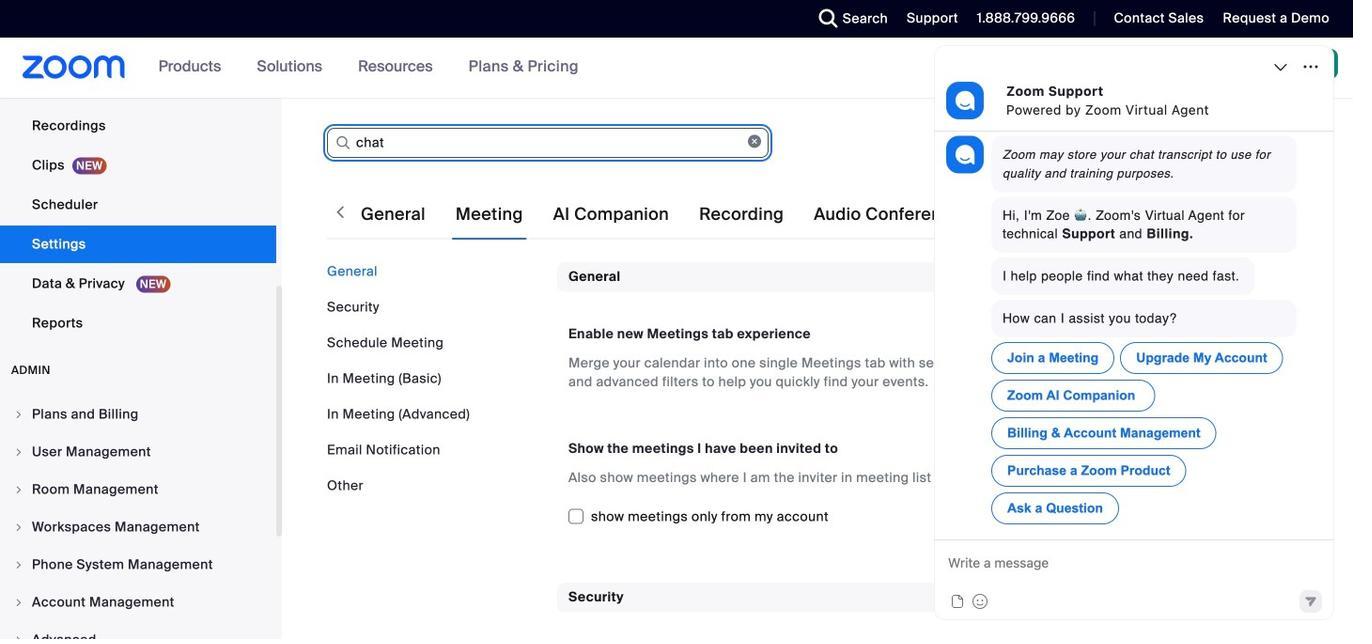 Task type: locate. For each thing, give the bounding box(es) containing it.
2 menu item from the top
[[0, 434, 276, 470]]

menu bar
[[327, 262, 543, 495]]

general element
[[557, 262, 1303, 552]]

3 right image from the top
[[13, 522, 24, 533]]

right image for fifth menu item from the bottom
[[13, 484, 24, 495]]

banner
[[0, 38, 1353, 99]]

7 menu item from the top
[[0, 622, 276, 639]]

4 menu item from the top
[[0, 509, 276, 545]]

3 menu item from the top
[[0, 472, 276, 507]]

2 right image from the top
[[13, 484, 24, 495]]

right image
[[13, 446, 24, 458], [13, 559, 24, 570], [13, 597, 24, 608], [13, 634, 24, 639]]

personal menu menu
[[0, 0, 276, 344]]

3 right image from the top
[[13, 597, 24, 608]]

4 right image from the top
[[13, 634, 24, 639]]

scroll left image
[[331, 203, 350, 222]]

right image
[[13, 409, 24, 420], [13, 484, 24, 495], [13, 522, 24, 533]]

product information navigation
[[144, 38, 593, 98]]

menu item
[[0, 397, 276, 432], [0, 434, 276, 470], [0, 472, 276, 507], [0, 509, 276, 545], [0, 547, 276, 583], [0, 585, 276, 620], [0, 622, 276, 639]]

side navigation navigation
[[0, 0, 282, 639]]

1 right image from the top
[[13, 409, 24, 420]]

1 vertical spatial right image
[[13, 484, 24, 495]]

tabs of my account settings page tab list
[[357, 188, 1353, 241]]

2 right image from the top
[[13, 559, 24, 570]]

1 right image from the top
[[13, 446, 24, 458]]

0 vertical spatial right image
[[13, 409, 24, 420]]

scroll right image
[[1286, 203, 1304, 222]]

2 vertical spatial right image
[[13, 522, 24, 533]]



Task type: vqa. For each thing, say whether or not it's contained in the screenshot.
third menu item from the bottom
yes



Task type: describe. For each thing, give the bounding box(es) containing it.
5 menu item from the top
[[0, 547, 276, 583]]

right image for fourth menu item from the bottom of the admin menu menu
[[13, 522, 24, 533]]

admin menu menu
[[0, 397, 276, 639]]

1 menu item from the top
[[0, 397, 276, 432]]

6 menu item from the top
[[0, 585, 276, 620]]

zoom logo image
[[23, 55, 126, 79]]

Search Settings text field
[[327, 128, 769, 158]]

meetings navigation
[[960, 38, 1353, 99]]

right image for first menu item from the top of the admin menu menu
[[13, 409, 24, 420]]



